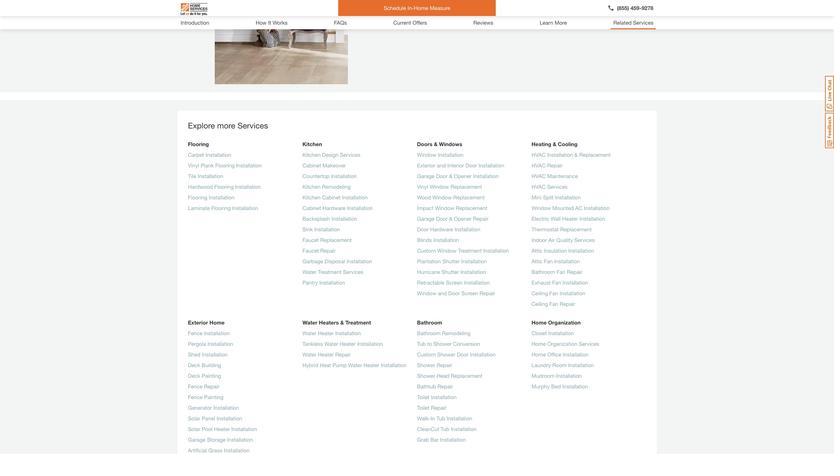 Task type: locate. For each thing, give the bounding box(es) containing it.
mudroom installation link
[[532, 372, 582, 383]]

hardware down kitchen cabinet installation link
[[323, 205, 346, 211]]

opener down exterior and interior door installation link at the top
[[454, 173, 472, 179]]

bar
[[431, 437, 439, 443]]

remodeling inside "link"
[[442, 330, 471, 337]]

door up 'door hardware installation'
[[436, 216, 448, 222]]

deck painting link
[[188, 372, 221, 383]]

0 vertical spatial opener
[[454, 173, 472, 179]]

1 vertical spatial opener
[[454, 216, 472, 222]]

toilet repair link
[[417, 404, 447, 415]]

1 vertical spatial painting
[[204, 394, 224, 401]]

toilet installation
[[417, 394, 457, 401]]

and down retractable screen installation link
[[438, 290, 447, 297]]

schedule in-home measure
[[384, 5, 451, 11]]

electric wall heater installation
[[532, 216, 606, 222]]

water
[[303, 269, 317, 275], [303, 320, 318, 326], [303, 330, 317, 337], [325, 341, 339, 347], [303, 352, 317, 358], [348, 362, 362, 369]]

organization up home office installation
[[548, 341, 578, 347]]

0 vertical spatial exterior
[[417, 162, 436, 169]]

and down window installation link
[[437, 162, 446, 169]]

exterior for exterior and interior door installation
[[417, 162, 436, 169]]

custom for custom window treatment installation
[[417, 248, 436, 254]]

exterior home
[[188, 320, 225, 326]]

hvac up "mini"
[[532, 184, 546, 190]]

custom down "blinds"
[[417, 248, 436, 254]]

1 attic from the top
[[532, 248, 543, 254]]

water heater repair link
[[303, 351, 351, 362]]

learn
[[540, 19, 554, 26]]

fan down bathroom fan repair link
[[553, 280, 562, 286]]

vinyl up wood
[[417, 184, 429, 190]]

2 vertical spatial fence
[[188, 394, 203, 401]]

toilet for toilet repair
[[417, 405, 430, 411]]

0 vertical spatial hardware
[[323, 205, 346, 211]]

fan for bathroom fan repair
[[557, 269, 566, 275]]

fan for ceiling fan installation
[[550, 290, 559, 297]]

1 vertical spatial custom
[[417, 352, 436, 358]]

live chat image
[[826, 76, 835, 112]]

4 kitchen from the top
[[303, 194, 321, 201]]

2 solar from the top
[[188, 426, 200, 433]]

0 vertical spatial custom
[[417, 248, 436, 254]]

treatment down disposal
[[318, 269, 342, 275]]

sink installation link
[[303, 226, 340, 236]]

attic for attic fan installation
[[532, 258, 543, 265]]

deck
[[188, 362, 200, 369], [188, 373, 200, 379]]

1 horizontal spatial vinyl
[[417, 184, 429, 190]]

0 vertical spatial painting
[[202, 373, 221, 379]]

screen down retractable screen installation link
[[462, 290, 479, 297]]

window inside the impact window replacement link
[[435, 205, 455, 211]]

shutter down plantation shutter installation link at the bottom of page
[[442, 269, 459, 275]]

mounted
[[553, 205, 574, 211]]

1 solar from the top
[[188, 416, 200, 422]]

& down the impact window replacement link
[[449, 216, 453, 222]]

how it works
[[256, 19, 288, 26]]

1 fence from the top
[[188, 330, 203, 337]]

heater down window mounted ac installation link
[[563, 216, 579, 222]]

1 ceiling from the top
[[532, 290, 548, 297]]

vinyl for vinyl plank flooring installation
[[188, 162, 199, 169]]

2 vertical spatial bathroom
[[417, 330, 441, 337]]

flooring down flooring installation link
[[212, 205, 231, 211]]

fence down "deck painting" link
[[188, 384, 203, 390]]

water heater repair
[[303, 352, 351, 358]]

heater down "water heater installation" link
[[340, 341, 356, 347]]

bathroom up exhaust
[[532, 269, 556, 275]]

services up makeover
[[340, 152, 361, 158]]

faucet for faucet repair
[[303, 248, 319, 254]]

0 vertical spatial tub
[[417, 341, 426, 347]]

door up vinyl window replacement
[[436, 173, 448, 179]]

water up tankless in the left bottom of the page
[[303, 330, 317, 337]]

water heater installation
[[303, 330, 361, 337]]

tankless water heater installation
[[303, 341, 383, 347]]

garage inside "garage door & opener installation" 'link'
[[417, 173, 435, 179]]

blinds installation link
[[417, 236, 459, 247]]

water heaters & treatment
[[303, 320, 371, 326]]

heater down heaters
[[318, 330, 334, 337]]

fan for ceiling fan repair
[[550, 301, 559, 307]]

2 deck from the top
[[188, 373, 200, 379]]

kitchen for kitchen cabinet installation
[[303, 194, 321, 201]]

flooring up carpet
[[188, 141, 209, 147]]

kitchen remodeling
[[303, 184, 351, 190]]

installation inside exterior and interior door installation link
[[479, 162, 505, 169]]

1 kitchen from the top
[[303, 141, 322, 147]]

hvac down heating
[[532, 152, 546, 158]]

artificial grass installation
[[188, 448, 250, 454]]

1 vertical spatial shutter
[[442, 269, 459, 275]]

garage inside garage door & opener repair link
[[417, 216, 435, 222]]

& down cooling
[[575, 152, 578, 158]]

water for water heater repair
[[303, 352, 317, 358]]

ceiling fan installation
[[532, 290, 586, 297]]

installation inside window mounted ac installation link
[[584, 205, 610, 211]]

2 vertical spatial tub
[[441, 426, 450, 433]]

solar panel installation link
[[188, 415, 242, 426]]

garage storage installation
[[188, 437, 253, 443]]

door inside 'link'
[[436, 173, 448, 179]]

installation inside the solar pool heater installation link
[[232, 426, 257, 433]]

heaters
[[319, 320, 339, 326]]

hardware for door
[[431, 226, 454, 233]]

kitchen for kitchen design services
[[303, 152, 321, 158]]

treatment up tankless water heater installation
[[346, 320, 371, 326]]

2 opener from the top
[[454, 216, 472, 222]]

kitchen for kitchen remodeling
[[303, 184, 321, 190]]

2 fence from the top
[[188, 384, 203, 390]]

0 vertical spatial remodeling
[[322, 184, 351, 190]]

0 vertical spatial vinyl
[[188, 162, 199, 169]]

1 vertical spatial solar
[[188, 426, 200, 433]]

0 vertical spatial toilet
[[417, 394, 430, 401]]

wood window replacement
[[417, 194, 485, 201]]

bathroom inside "link"
[[417, 330, 441, 337]]

installation inside generator installation "link"
[[213, 405, 239, 411]]

installation inside the mudroom installation link
[[557, 373, 582, 379]]

0 vertical spatial organization
[[549, 320, 581, 326]]

garage for garage door & opener installation
[[417, 173, 435, 179]]

tub inside the tub to shower conversion link
[[417, 341, 426, 347]]

installation inside kitchen cabinet installation link
[[342, 194, 368, 201]]

installation inside custom shower door installation link
[[470, 352, 496, 358]]

0 horizontal spatial remodeling
[[322, 184, 351, 190]]

room
[[553, 362, 567, 369]]

door
[[466, 162, 478, 169], [436, 173, 448, 179], [436, 216, 448, 222], [417, 226, 429, 233], [449, 290, 460, 297], [457, 352, 469, 358]]

home organization services
[[532, 341, 600, 347]]

installation inside shed installation link
[[202, 352, 228, 358]]

kitchen down countertop
[[303, 184, 321, 190]]

pantry installation
[[303, 280, 345, 286]]

water up hybrid
[[303, 352, 317, 358]]

cabinet up backsplash
[[303, 205, 321, 211]]

kitchen up kitchen design services
[[303, 141, 322, 147]]

remodeling
[[322, 184, 351, 190], [442, 330, 471, 337]]

storage
[[207, 437, 226, 443]]

installation inside hybrid heat pump water heater installation link
[[381, 362, 407, 369]]

toilet down bathtub
[[417, 394, 430, 401]]

solar left pool
[[188, 426, 200, 433]]

hardware inside door hardware installation link
[[431, 226, 454, 233]]

installation inside toilet installation "link"
[[431, 394, 457, 401]]

hardware inside cabinet hardware installation link
[[323, 205, 346, 211]]

installation inside electric wall heater installation link
[[580, 216, 606, 222]]

0 vertical spatial garage
[[417, 173, 435, 179]]

tankless
[[303, 341, 323, 347]]

water down "water heater installation" link
[[325, 341, 339, 347]]

fan down ceiling fan installation link
[[550, 301, 559, 307]]

window and door screen repair link
[[417, 290, 495, 300]]

tub down walk-in tub installation link
[[441, 426, 450, 433]]

bathroom up bathroom remodeling
[[417, 320, 443, 326]]

hvac for hvac installation & replacement
[[532, 152, 546, 158]]

water right 'pump'
[[348, 362, 362, 369]]

1 vertical spatial deck
[[188, 373, 200, 379]]

services down hvac maintenance link
[[548, 184, 568, 190]]

pantry
[[303, 280, 318, 286]]

heater inside "water heater installation" link
[[318, 330, 334, 337]]

installation inside the grab bar installation "link"
[[440, 437, 466, 443]]

1 vertical spatial vinyl
[[417, 184, 429, 190]]

home for home office installation
[[532, 352, 546, 358]]

installation inside 'attic insulation installation' link
[[569, 248, 594, 254]]

faucet for faucet replacement
[[303, 237, 319, 243]]

& inside 'link'
[[449, 173, 453, 179]]

1 vertical spatial ceiling
[[532, 301, 548, 307]]

hardwood
[[188, 184, 213, 190]]

shutter for hurricane
[[442, 269, 459, 275]]

hvac
[[532, 152, 546, 158], [532, 162, 546, 169], [532, 173, 546, 179], [532, 184, 546, 190]]

backsplash installation
[[303, 216, 358, 222]]

fence inside fence installation link
[[188, 330, 203, 337]]

2 kitchen from the top
[[303, 152, 321, 158]]

fan for attic fan installation
[[544, 258, 553, 265]]

tub inside cleancut tub installation link
[[441, 426, 450, 433]]

attic
[[532, 248, 543, 254], [532, 258, 543, 265]]

0 vertical spatial screen
[[446, 280, 463, 286]]

cabinet down 'kitchen remodeling' link
[[322, 194, 341, 201]]

opener inside 'link'
[[454, 173, 472, 179]]

exterior for exterior home
[[188, 320, 208, 326]]

0 horizontal spatial hardware
[[323, 205, 346, 211]]

& right heaters
[[341, 320, 344, 326]]

works
[[273, 19, 288, 26]]

explore
[[188, 121, 215, 130]]

2 toilet from the top
[[417, 405, 430, 411]]

heater right 'pump'
[[364, 362, 380, 369]]

pergola
[[188, 341, 206, 347]]

home inside schedule in-home measure button
[[414, 5, 429, 11]]

fence inside fence repair link
[[188, 384, 203, 390]]

electric
[[532, 216, 550, 222]]

fan for exhaust fan installation
[[553, 280, 562, 286]]

window up plantation shutter installation
[[438, 248, 457, 254]]

thermostat replacement
[[532, 226, 592, 233]]

2 custom from the top
[[417, 352, 436, 358]]

1 vertical spatial garage
[[417, 216, 435, 222]]

treatment up plantation shutter installation
[[458, 248, 482, 254]]

installation inside tankless water heater installation link
[[357, 341, 383, 347]]

3 fence from the top
[[188, 394, 203, 401]]

head
[[437, 373, 450, 379]]

0 vertical spatial cabinet
[[303, 162, 321, 169]]

0 vertical spatial bathroom
[[532, 269, 556, 275]]

window up 'wood window replacement'
[[430, 184, 449, 190]]

to
[[428, 341, 432, 347]]

remodeling up kitchen cabinet installation
[[322, 184, 351, 190]]

painting down the building
[[202, 373, 221, 379]]

kitchen up 'cabinet makeover'
[[303, 152, 321, 158]]

window installation
[[417, 152, 464, 158]]

bathroom for bathroom fan repair
[[532, 269, 556, 275]]

0 horizontal spatial vinyl
[[188, 162, 199, 169]]

toilet inside "link"
[[417, 394, 430, 401]]

flooring up the flooring installation
[[214, 184, 234, 190]]

2 vertical spatial treatment
[[346, 320, 371, 326]]

cabinet up countertop
[[303, 162, 321, 169]]

1 faucet from the top
[[303, 237, 319, 243]]

laminate
[[188, 205, 210, 211]]

garage up artificial
[[188, 437, 206, 443]]

garage down impact
[[417, 216, 435, 222]]

home up fence installation
[[210, 320, 225, 326]]

home up the laundry at the bottom right of the page
[[532, 352, 546, 358]]

cabinet for makeover
[[303, 162, 321, 169]]

painting up "generator installation"
[[204, 394, 224, 401]]

garage up wood
[[417, 173, 435, 179]]

1 vertical spatial hardware
[[431, 226, 454, 233]]

learn more
[[540, 19, 567, 26]]

2 vertical spatial cabinet
[[303, 205, 321, 211]]

organization
[[549, 320, 581, 326], [548, 341, 578, 347]]

opener down the impact window replacement link
[[454, 216, 472, 222]]

3 hvac from the top
[[532, 173, 546, 179]]

shower head replacement
[[417, 373, 483, 379]]

0 horizontal spatial exterior
[[188, 320, 208, 326]]

1 custom from the top
[[417, 248, 436, 254]]

hvac down the hvac repair link
[[532, 173, 546, 179]]

vinyl plank flooring installation
[[188, 162, 262, 169]]

cabinet makeover link
[[303, 162, 346, 172]]

1 deck from the top
[[188, 362, 200, 369]]

related services
[[614, 19, 654, 26]]

cabinet hardware installation link
[[303, 204, 373, 215]]

home up offers
[[414, 5, 429, 11]]

installation inside retractable screen installation link
[[464, 280, 490, 286]]

deck down shed
[[188, 362, 200, 369]]

heater inside the solar pool heater installation link
[[214, 426, 230, 433]]

fan down insulation
[[544, 258, 553, 265]]

2 attic from the top
[[532, 258, 543, 265]]

painting for deck painting
[[202, 373, 221, 379]]

ceiling for ceiling fan installation
[[532, 290, 548, 297]]

installation inside ceiling fan installation link
[[560, 290, 586, 297]]

toilet for toilet installation
[[417, 394, 430, 401]]

schedule
[[384, 5, 406, 11]]

4 hvac from the top
[[532, 184, 546, 190]]

1 toilet from the top
[[417, 394, 430, 401]]

ceiling down exhaust
[[532, 290, 548, 297]]

door hardware installation
[[417, 226, 481, 233]]

opener for installation
[[454, 173, 472, 179]]

1 vertical spatial organization
[[548, 341, 578, 347]]

custom inside custom window treatment installation link
[[417, 248, 436, 254]]

kitchen cabinet installation link
[[303, 194, 368, 204]]

installation inside walk-in tub installation link
[[447, 416, 473, 422]]

heater
[[563, 216, 579, 222], [318, 330, 334, 337], [340, 341, 356, 347], [318, 352, 334, 358], [364, 362, 380, 369], [214, 426, 230, 433]]

1 vertical spatial toilet
[[417, 405, 430, 411]]

tub left to
[[417, 341, 426, 347]]

1 vertical spatial fence
[[188, 384, 203, 390]]

installation inside laundry room installation link
[[569, 362, 594, 369]]

solar down generator at left bottom
[[188, 416, 200, 422]]

installation inside "water heater installation" link
[[336, 330, 361, 337]]

fence for fence installation
[[188, 330, 203, 337]]

1 vertical spatial exterior
[[188, 320, 208, 326]]

(855)
[[618, 5, 630, 11]]

1 vertical spatial attic
[[532, 258, 543, 265]]

1 opener from the top
[[454, 173, 472, 179]]

flooring up laminate
[[188, 194, 207, 201]]

bathroom fan repair link
[[532, 268, 583, 279]]

water up the pantry
[[303, 269, 317, 275]]

0 vertical spatial attic
[[532, 248, 543, 254]]

tub right in
[[437, 416, 446, 422]]

0 vertical spatial fence
[[188, 330, 203, 337]]

window inside wood window replacement link
[[433, 194, 452, 201]]

fence inside fence painting link
[[188, 394, 203, 401]]

tankless water heater installation link
[[303, 340, 383, 351]]

1 vertical spatial screen
[[462, 290, 479, 297]]

deck down deck building link
[[188, 373, 200, 379]]

window down doors
[[417, 152, 437, 158]]

remodeling up the tub to shower conversion
[[442, 330, 471, 337]]

installation inside the pantry installation 'link'
[[320, 280, 345, 286]]

0 vertical spatial and
[[437, 162, 446, 169]]

solar panel installation
[[188, 416, 242, 422]]

window inside custom window treatment installation link
[[438, 248, 457, 254]]

1 horizontal spatial remodeling
[[442, 330, 471, 337]]

fence up pergola at the left
[[188, 330, 203, 337]]

shower inside the tub to shower conversion link
[[434, 341, 452, 347]]

indoor air quality services
[[532, 237, 595, 243]]

blinds installation
[[417, 237, 459, 243]]

0 vertical spatial deck
[[188, 362, 200, 369]]

1 vertical spatial remodeling
[[442, 330, 471, 337]]

home up the closet
[[532, 320, 547, 326]]

bathroom up to
[[417, 330, 441, 337]]

fan down attic fan installation link
[[557, 269, 566, 275]]

hvac up the hvac maintenance
[[532, 162, 546, 169]]

1 horizontal spatial hardware
[[431, 226, 454, 233]]

treatment
[[458, 248, 482, 254], [318, 269, 342, 275], [346, 320, 371, 326]]

window inside window mounted ac installation link
[[532, 205, 551, 211]]

flooring installation link
[[188, 194, 235, 204]]

& up vinyl window replacement
[[449, 173, 453, 179]]

0 vertical spatial solar
[[188, 416, 200, 422]]

pergola installation
[[188, 341, 233, 347]]

kitchen cabinet installation
[[303, 194, 368, 201]]

2 faucet from the top
[[303, 248, 319, 254]]

window down vinyl window replacement link
[[433, 194, 452, 201]]

0 vertical spatial faucet
[[303, 237, 319, 243]]

installation inside 'carpet installation' link
[[206, 152, 231, 158]]

faucet up garbage
[[303, 248, 319, 254]]

heater inside water heater repair link
[[318, 352, 334, 358]]

1 horizontal spatial exterior
[[417, 162, 436, 169]]

water left heaters
[[303, 320, 318, 326]]

home office installation link
[[532, 351, 589, 362]]

organization for home organization services
[[548, 341, 578, 347]]

faucet replacement link
[[303, 236, 352, 247]]

exterior up fence installation
[[188, 320, 208, 326]]

deck building link
[[188, 362, 221, 372]]

custom window treatment installation link
[[417, 247, 509, 258]]

window up electric
[[532, 205, 551, 211]]

shutter up hurricane shutter installation
[[443, 258, 460, 265]]

pantry installation link
[[303, 279, 345, 290]]

remodeling for bathroom remodeling
[[442, 330, 471, 337]]

home inside home office installation link
[[532, 352, 546, 358]]

home for home organization services
[[532, 341, 546, 347]]

current offers
[[394, 19, 427, 26]]

doors & windows
[[417, 141, 463, 147]]

heater up garage storage installation
[[214, 426, 230, 433]]

faucet
[[303, 237, 319, 243], [303, 248, 319, 254]]

& left cooling
[[553, 141, 557, 147]]

(855) 459-9278
[[618, 5, 654, 11]]

& for water heaters & treatment
[[341, 320, 344, 326]]

2 vertical spatial garage
[[188, 437, 206, 443]]

installation inside countertop installation link
[[331, 173, 357, 179]]

laundry
[[532, 362, 551, 369]]

interior
[[448, 162, 464, 169]]

custom inside custom shower door installation link
[[417, 352, 436, 358]]

organization up closet installation at bottom right
[[549, 320, 581, 326]]

impact
[[417, 205, 434, 211]]

installation inside artificial grass installation link
[[224, 448, 250, 454]]

installation inside hardwood flooring installation link
[[235, 184, 261, 190]]

window inside window and door screen repair link
[[417, 290, 437, 297]]

hardware up blinds installation on the bottom of the page
[[431, 226, 454, 233]]

1 vertical spatial and
[[438, 290, 447, 297]]

1 vertical spatial tub
[[437, 416, 446, 422]]

installation inside solar panel installation link
[[217, 416, 242, 422]]

ceiling down ceiling fan installation link
[[532, 301, 548, 307]]

installation inside mini split installation link
[[556, 194, 581, 201]]

services right quality
[[575, 237, 595, 243]]

& for garage door & opener repair
[[449, 216, 453, 222]]

heater inside hybrid heat pump water heater installation link
[[364, 362, 380, 369]]

0 vertical spatial ceiling
[[532, 290, 548, 297]]

hvac repair
[[532, 162, 563, 169]]

heater inside electric wall heater installation link
[[563, 216, 579, 222]]

1 vertical spatial treatment
[[318, 269, 342, 275]]

0 vertical spatial shutter
[[443, 258, 460, 265]]

installation inside garage storage installation link
[[227, 437, 253, 443]]

garage inside garage storage installation link
[[188, 437, 206, 443]]

vinyl up tile
[[188, 162, 199, 169]]

fan up "ceiling fan repair"
[[550, 290, 559, 297]]

3 kitchen from the top
[[303, 184, 321, 190]]

2 hvac from the top
[[532, 162, 546, 169]]

2 ceiling from the top
[[532, 301, 548, 307]]

2 horizontal spatial treatment
[[458, 248, 482, 254]]

1 vertical spatial faucet
[[303, 248, 319, 254]]

toilet up 'walk-'
[[417, 405, 430, 411]]

hvac for hvac repair
[[532, 162, 546, 169]]

laundry room installation
[[532, 362, 594, 369]]

0 vertical spatial treatment
[[458, 248, 482, 254]]

fence installation link
[[188, 330, 230, 340]]

1 hvac from the top
[[532, 152, 546, 158]]



Task type: vqa. For each thing, say whether or not it's contained in the screenshot.
MURPHY
yes



Task type: describe. For each thing, give the bounding box(es) containing it.
1 horizontal spatial treatment
[[346, 320, 371, 326]]

cabinet makeover
[[303, 162, 346, 169]]

hybrid
[[303, 362, 319, 369]]

window mounted ac installation
[[532, 205, 610, 211]]

retractable screen installation link
[[417, 279, 490, 290]]

attic insulation installation link
[[532, 247, 594, 258]]

custom for custom shower door installation
[[417, 352, 436, 358]]

window inside window installation link
[[417, 152, 437, 158]]

measure
[[430, 5, 451, 11]]

door up "blinds"
[[417, 226, 429, 233]]

services down 9278 on the top right of the page
[[634, 19, 654, 26]]

installation inside fence installation link
[[204, 330, 230, 337]]

water for water heater installation
[[303, 330, 317, 337]]

installation inside backsplash installation link
[[332, 216, 358, 222]]

attic for attic insulation installation
[[532, 248, 543, 254]]

artificial grass installation link
[[188, 447, 250, 455]]

murphy bed installation link
[[532, 383, 589, 394]]

blinds
[[417, 237, 432, 243]]

feedback link image
[[826, 113, 835, 149]]

carpet installation
[[188, 152, 231, 158]]

bathroom for bathroom remodeling
[[417, 330, 441, 337]]

shower inside custom shower door installation link
[[438, 352, 456, 358]]

water treatment services link
[[303, 268, 364, 279]]

mini split installation link
[[532, 194, 581, 204]]

indoor
[[532, 237, 547, 243]]

garage for garage door & opener repair
[[417, 216, 435, 222]]

mudroom
[[532, 373, 555, 379]]

shutter for plantation
[[443, 258, 460, 265]]

water for water heaters & treatment
[[303, 320, 318, 326]]

hvac for hvac services
[[532, 184, 546, 190]]

installation inside "garbage disposal installation" link
[[347, 258, 373, 265]]

toilet repair
[[417, 405, 447, 411]]

home for home organization
[[532, 320, 547, 326]]

tub inside walk-in tub installation link
[[437, 416, 446, 422]]

& right doors
[[434, 141, 438, 147]]

offers
[[413, 19, 427, 26]]

garbage
[[303, 258, 323, 265]]

hardware for cabinet
[[323, 205, 346, 211]]

installation inside flooring installation link
[[209, 194, 235, 201]]

fence for fence painting
[[188, 394, 203, 401]]

grab bar installation
[[417, 437, 466, 443]]

more
[[555, 19, 567, 26]]

kitchen for kitchen
[[303, 141, 322, 147]]

pump
[[333, 362, 347, 369]]

home organization
[[532, 320, 581, 326]]

services right more
[[238, 121, 268, 130]]

heater inside tankless water heater installation link
[[340, 341, 356, 347]]

hybrid heat pump water heater installation
[[303, 362, 407, 369]]

hvac installation & replacement link
[[532, 151, 611, 162]]

installation inside window installation link
[[438, 152, 464, 158]]

retractable
[[417, 280, 445, 286]]

view service link
[[364, 0, 406, 12]]

installation inside "murphy bed installation" link
[[563, 384, 589, 390]]

bathroom remodeling link
[[417, 330, 471, 340]]

in
[[431, 416, 435, 422]]

in-
[[408, 5, 414, 11]]

quality
[[557, 237, 573, 243]]

faucet repair link
[[303, 247, 336, 258]]

hvac maintenance
[[532, 173, 578, 179]]

installation inside home office installation link
[[563, 352, 589, 358]]

schedule in-home measure button
[[339, 0, 496, 16]]

cabinet hardware installation
[[303, 205, 373, 211]]

fence installation
[[188, 330, 230, 337]]

and for exterior
[[437, 162, 446, 169]]

installation inside "garage door & opener installation" 'link'
[[473, 173, 499, 179]]

installation inside custom window treatment installation link
[[484, 248, 509, 254]]

services down "garbage disposal installation" link
[[343, 269, 364, 275]]

fence for fence repair
[[188, 384, 203, 390]]

faqs
[[334, 19, 347, 26]]

countertop installation
[[303, 173, 357, 179]]

exhaust fan installation
[[532, 280, 589, 286]]

water for water treatment services
[[303, 269, 317, 275]]

shower inside shower repair 'link'
[[417, 362, 436, 369]]

installation inside exhaust fan installation link
[[563, 280, 589, 286]]

& for garage door & opener installation
[[449, 173, 453, 179]]

grab bar installation link
[[417, 436, 466, 447]]

installation inside hurricane shutter installation link
[[461, 269, 487, 275]]

installation inside tile installation link
[[198, 173, 224, 179]]

hvac services
[[532, 184, 568, 190]]

tile
[[188, 173, 196, 179]]

ceiling fan installation link
[[532, 290, 586, 300]]

door down retractable screen installation link
[[449, 290, 460, 297]]

installation inside cabinet hardware installation link
[[347, 205, 373, 211]]

hardwood flooring installation
[[188, 184, 261, 190]]

ceiling for ceiling fan repair
[[532, 301, 548, 307]]

faucet repair
[[303, 248, 336, 254]]

cabinet for hardware
[[303, 205, 321, 211]]

installation inside sink installation link
[[315, 226, 340, 233]]

bathtub repair
[[417, 384, 453, 390]]

and for window
[[438, 290, 447, 297]]

installation inside cleancut tub installation link
[[451, 426, 477, 433]]

door down conversion
[[457, 352, 469, 358]]

installation inside attic fan installation link
[[555, 258, 580, 265]]

backsplash installation link
[[303, 215, 358, 226]]

generator installation link
[[188, 404, 239, 415]]

window installation link
[[417, 151, 464, 162]]

grab
[[417, 437, 429, 443]]

plantation shutter installation link
[[417, 258, 487, 268]]

installation inside laminate flooring installation link
[[232, 205, 258, 211]]

water treatment services
[[303, 269, 364, 275]]

plantation shutter installation
[[417, 258, 487, 265]]

walk-in tub installation link
[[417, 415, 473, 426]]

attic insulation installation
[[532, 248, 594, 254]]

kitchen design services
[[303, 152, 361, 158]]

garage for garage storage installation
[[188, 437, 206, 443]]

carpet
[[188, 152, 204, 158]]

fence repair link
[[188, 383, 220, 394]]

related
[[614, 19, 632, 26]]

conversion
[[453, 341, 480, 347]]

walk-
[[417, 416, 431, 422]]

deck for deck building
[[188, 362, 200, 369]]

1 vertical spatial cabinet
[[322, 194, 341, 201]]

makeover
[[323, 162, 346, 169]]

window inside vinyl window replacement link
[[430, 184, 449, 190]]

pergola installation link
[[188, 340, 233, 351]]

organization for home organization
[[549, 320, 581, 326]]

garbage disposal installation link
[[303, 258, 373, 268]]

heat
[[320, 362, 331, 369]]

cleancut
[[417, 426, 440, 433]]

custom window treatment installation
[[417, 248, 509, 254]]

pool
[[202, 426, 213, 433]]

installation inside hvac installation & replacement link
[[548, 152, 573, 158]]

home organization services link
[[532, 340, 600, 351]]

repair inside 'link'
[[437, 362, 453, 369]]

grass
[[209, 448, 223, 454]]

electric wall heater installation link
[[532, 215, 606, 226]]

deck for deck painting
[[188, 373, 200, 379]]

installation inside blinds installation link
[[434, 237, 459, 243]]

remodeling for kitchen remodeling
[[322, 184, 351, 190]]

services up home office installation
[[579, 341, 600, 347]]

solar for solar panel installation
[[188, 416, 200, 422]]

solar pool heater installation link
[[188, 426, 257, 436]]

(855) 459-9278 link
[[608, 4, 654, 12]]

hvac for hvac maintenance
[[532, 173, 546, 179]]

installation inside door hardware installation link
[[455, 226, 481, 233]]

installation inside the vinyl plank flooring installation link
[[236, 162, 262, 169]]

installation inside plantation shutter installation link
[[462, 258, 487, 265]]

solar for solar pool heater installation
[[188, 426, 200, 433]]

installation inside the pergola installation link
[[208, 341, 233, 347]]

do it for you logo image
[[181, 0, 207, 18]]

tile installation
[[188, 173, 224, 179]]

painting for fence painting
[[204, 394, 224, 401]]

1 vertical spatial bathroom
[[417, 320, 443, 326]]

flooring right "plank"
[[215, 162, 235, 169]]

insulation
[[544, 248, 567, 254]]

murphy
[[532, 384, 550, 390]]

hardwood flooring installation link
[[188, 183, 261, 194]]

impact window replacement
[[417, 205, 488, 211]]

door right 'interior'
[[466, 162, 478, 169]]

0 horizontal spatial treatment
[[318, 269, 342, 275]]

& for hvac installation & replacement
[[575, 152, 578, 158]]

toilet installation link
[[417, 394, 457, 404]]

installation inside closet installation link
[[549, 330, 574, 337]]

vinyl for vinyl window replacement
[[417, 184, 429, 190]]

heating
[[532, 141, 552, 147]]

more
[[217, 121, 236, 130]]

hvac maintenance link
[[532, 172, 578, 183]]

shed installation link
[[188, 351, 228, 362]]

opener for repair
[[454, 216, 472, 222]]



